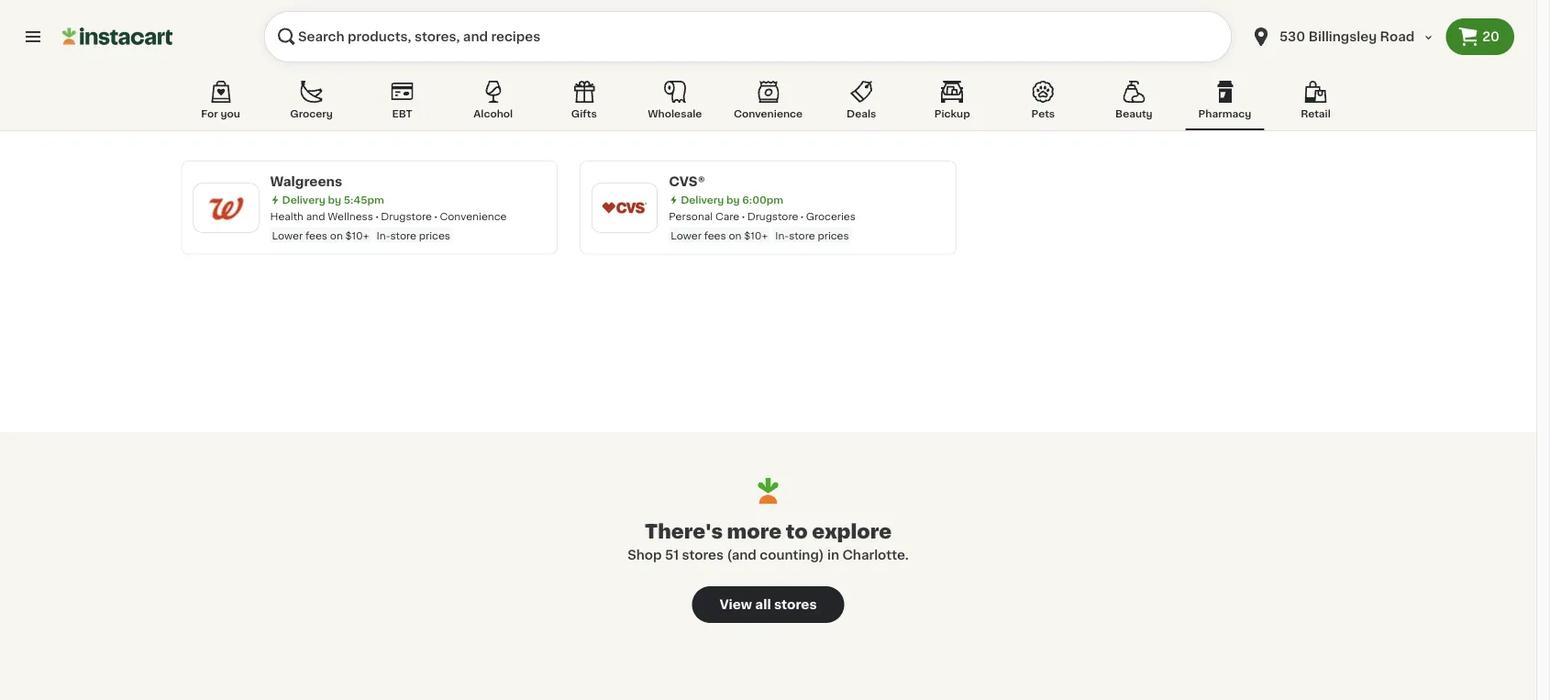 Task type: locate. For each thing, give the bounding box(es) containing it.
2 in- from the left
[[775, 230, 789, 240]]

1 vertical spatial stores
[[774, 598, 817, 611]]

on down care
[[729, 230, 742, 240]]

0 horizontal spatial $10+
[[346, 230, 369, 240]]

1 horizontal spatial prices
[[818, 230, 849, 240]]

1 lower from the left
[[272, 230, 303, 240]]

6:00pm
[[743, 195, 784, 205]]

0 horizontal spatial in-
[[377, 230, 390, 240]]

1 vertical spatial convenience
[[440, 211, 507, 222]]

2 prices from the left
[[818, 230, 849, 240]]

1 store from the left
[[390, 230, 416, 240]]

prices inside health and wellness drugstore convenience lower fees on $10+ in-store prices
[[419, 230, 450, 240]]

walgreens logo image
[[202, 184, 250, 231]]

deals
[[847, 109, 877, 119]]

drugstore
[[381, 211, 432, 222], [747, 211, 799, 222]]

1 horizontal spatial on
[[729, 230, 742, 240]]

by up care
[[727, 195, 740, 205]]

there's more to explore shop 51 stores (and counting) in charlotte.
[[628, 522, 909, 562]]

pickup
[[935, 109, 970, 119]]

0 horizontal spatial lower
[[272, 230, 303, 240]]

stores
[[682, 549, 724, 562], [774, 598, 817, 611]]

prices
[[419, 230, 450, 240], [818, 230, 849, 240]]

lower down health
[[272, 230, 303, 240]]

1 horizontal spatial lower
[[671, 230, 702, 240]]

2 fees from the left
[[704, 230, 726, 240]]

fees down and
[[305, 230, 328, 240]]

delivery up the personal
[[681, 195, 724, 205]]

20 button
[[1446, 18, 1515, 55]]

2 lower from the left
[[671, 230, 702, 240]]

1 horizontal spatial store
[[789, 230, 815, 240]]

stores inside there's more to explore shop 51 stores (and counting) in charlotte.
[[682, 549, 724, 562]]

0 horizontal spatial store
[[390, 230, 416, 240]]

0 horizontal spatial delivery
[[282, 195, 325, 205]]

view all stores button
[[692, 586, 845, 623]]

convenience inside health and wellness drugstore convenience lower fees on $10+ in-store prices
[[440, 211, 507, 222]]

gifts
[[571, 109, 597, 119]]

more
[[727, 522, 782, 541]]

fees down care
[[704, 230, 726, 240]]

lower
[[272, 230, 303, 240], [671, 230, 702, 240]]

51
[[665, 549, 679, 562]]

you
[[221, 109, 240, 119]]

1 horizontal spatial drugstore
[[747, 211, 799, 222]]

view
[[720, 598, 752, 611]]

lower down the personal
[[671, 230, 702, 240]]

by
[[328, 195, 341, 205], [727, 195, 740, 205]]

2 $10+ from the left
[[744, 230, 768, 240]]

0 horizontal spatial convenience
[[440, 211, 507, 222]]

1 in- from the left
[[377, 230, 390, 240]]

1 horizontal spatial by
[[727, 195, 740, 205]]

0 horizontal spatial drugstore
[[381, 211, 432, 222]]

2 by from the left
[[727, 195, 740, 205]]

store
[[390, 230, 416, 240], [789, 230, 815, 240]]

0 vertical spatial stores
[[682, 549, 724, 562]]

drugstore down 5:45pm
[[381, 211, 432, 222]]

road
[[1380, 30, 1415, 43]]

1 drugstore from the left
[[381, 211, 432, 222]]

0 horizontal spatial stores
[[682, 549, 724, 562]]

drugstore inside the personal care drugstore groceries lower fees on $10+ in-store prices
[[747, 211, 799, 222]]

grocery
[[290, 109, 333, 119]]

1 horizontal spatial delivery
[[681, 195, 724, 205]]

instacart image
[[62, 26, 172, 48]]

stores right all
[[774, 598, 817, 611]]

1 horizontal spatial stores
[[774, 598, 817, 611]]

lower inside the personal care drugstore groceries lower fees on $10+ in-store prices
[[671, 230, 702, 240]]

1 by from the left
[[328, 195, 341, 205]]

stores inside view all stores button
[[774, 598, 817, 611]]

groceries
[[806, 211, 856, 222]]

and
[[306, 211, 325, 222]]

2 on from the left
[[729, 230, 742, 240]]

1 on from the left
[[330, 230, 343, 240]]

view all stores
[[720, 598, 817, 611]]

1 $10+ from the left
[[346, 230, 369, 240]]

1 horizontal spatial $10+
[[744, 230, 768, 240]]

view all stores link
[[692, 586, 845, 623]]

by for walgreens
[[328, 195, 341, 205]]

beauty button
[[1095, 77, 1174, 130]]

delivery down "walgreens"
[[282, 195, 325, 205]]

0 horizontal spatial prices
[[419, 230, 450, 240]]

0 horizontal spatial fees
[[305, 230, 328, 240]]

cvs® logo image
[[601, 184, 649, 231]]

charlotte.
[[843, 549, 909, 562]]

care
[[716, 211, 740, 222]]

by up wellness
[[328, 195, 341, 205]]

Search field
[[264, 11, 1232, 62]]

0 horizontal spatial by
[[328, 195, 341, 205]]

2 store from the left
[[789, 230, 815, 240]]

1 horizontal spatial convenience
[[734, 109, 803, 119]]

0 horizontal spatial on
[[330, 230, 343, 240]]

1 horizontal spatial fees
[[704, 230, 726, 240]]

1 horizontal spatial in-
[[775, 230, 789, 240]]

in- inside health and wellness drugstore convenience lower fees on $10+ in-store prices
[[377, 230, 390, 240]]

delivery for walgreens
[[282, 195, 325, 205]]

None search field
[[264, 11, 1232, 62]]

pets button
[[1004, 77, 1083, 130]]

2 drugstore from the left
[[747, 211, 799, 222]]

delivery
[[282, 195, 325, 205], [681, 195, 724, 205]]

stores down there's
[[682, 549, 724, 562]]

$10+ down wellness
[[346, 230, 369, 240]]

on
[[330, 230, 343, 240], [729, 230, 742, 240]]

$10+ down 6:00pm
[[744, 230, 768, 240]]

on down wellness
[[330, 230, 343, 240]]

drugstore down 6:00pm
[[747, 211, 799, 222]]

530 billingsley road
[[1280, 30, 1415, 43]]

convenience
[[734, 109, 803, 119], [440, 211, 507, 222]]

in- down 6:00pm
[[775, 230, 789, 240]]

deals button
[[822, 77, 901, 130]]

by for cvs®
[[727, 195, 740, 205]]

1 fees from the left
[[305, 230, 328, 240]]

$10+
[[346, 230, 369, 240], [744, 230, 768, 240]]

in- down 5:45pm
[[377, 230, 390, 240]]

fees
[[305, 230, 328, 240], [704, 230, 726, 240]]

1 prices from the left
[[419, 230, 450, 240]]

alcohol button
[[454, 77, 533, 130]]

retail
[[1301, 109, 1331, 119]]

in-
[[377, 230, 390, 240], [775, 230, 789, 240]]

for
[[201, 109, 218, 119]]

0 vertical spatial convenience
[[734, 109, 803, 119]]

530 billingsley road button
[[1240, 11, 1446, 62]]

2 delivery from the left
[[681, 195, 724, 205]]

1 delivery from the left
[[282, 195, 325, 205]]

there's
[[645, 522, 723, 541]]



Task type: vqa. For each thing, say whether or not it's contained in the screenshot.
by
yes



Task type: describe. For each thing, give the bounding box(es) containing it.
wholesale
[[648, 109, 702, 119]]

billingsley
[[1309, 30, 1377, 43]]

alcohol
[[474, 109, 513, 119]]

wellness
[[328, 211, 373, 222]]

health
[[270, 211, 304, 222]]

wholesale button
[[636, 77, 715, 130]]

personal care drugstore groceries lower fees on $10+ in-store prices
[[669, 211, 856, 240]]

prices inside the personal care drugstore groceries lower fees on $10+ in-store prices
[[818, 230, 849, 240]]

cvs®
[[669, 175, 705, 188]]

pharmacy button
[[1186, 77, 1265, 130]]

on inside health and wellness drugstore convenience lower fees on $10+ in-store prices
[[330, 230, 343, 240]]

pets
[[1032, 109, 1055, 119]]

ebt button
[[363, 77, 442, 130]]

530 billingsley road button
[[1251, 11, 1435, 62]]

on inside the personal care drugstore groceries lower fees on $10+ in-store prices
[[729, 230, 742, 240]]

walgreens
[[270, 175, 342, 188]]

20
[[1483, 30, 1500, 43]]

$10+ inside health and wellness drugstore convenience lower fees on $10+ in-store prices
[[346, 230, 369, 240]]

beauty
[[1116, 109, 1153, 119]]

store inside health and wellness drugstore convenience lower fees on $10+ in-store prices
[[390, 230, 416, 240]]

fees inside the personal care drugstore groceries lower fees on $10+ in-store prices
[[704, 230, 726, 240]]

all
[[755, 598, 771, 611]]

delivery for cvs®
[[681, 195, 724, 205]]

convenience inside convenience button
[[734, 109, 803, 119]]

delivery by 6:00pm
[[681, 195, 784, 205]]

drugstore inside health and wellness drugstore convenience lower fees on $10+ in-store prices
[[381, 211, 432, 222]]

for you
[[201, 109, 240, 119]]

shop categories tab list
[[181, 77, 1356, 130]]

explore
[[812, 522, 892, 541]]

in
[[828, 549, 840, 562]]

pharmacy
[[1199, 109, 1252, 119]]

store inside the personal care drugstore groceries lower fees on $10+ in-store prices
[[789, 230, 815, 240]]

for you button
[[181, 77, 260, 130]]

ebt
[[392, 109, 413, 119]]

delivery by 5:45pm
[[282, 195, 384, 205]]

grocery button
[[272, 77, 351, 130]]

(and
[[727, 549, 757, 562]]

fees inside health and wellness drugstore convenience lower fees on $10+ in-store prices
[[305, 230, 328, 240]]

in- inside the personal care drugstore groceries lower fees on $10+ in-store prices
[[775, 230, 789, 240]]

gifts button
[[545, 77, 624, 130]]

to
[[786, 522, 808, 541]]

lower inside health and wellness drugstore convenience lower fees on $10+ in-store prices
[[272, 230, 303, 240]]

5:45pm
[[344, 195, 384, 205]]

counting)
[[760, 549, 824, 562]]

health and wellness drugstore convenience lower fees on $10+ in-store prices
[[270, 211, 507, 240]]

personal
[[669, 211, 713, 222]]

530
[[1280, 30, 1306, 43]]

shop
[[628, 549, 662, 562]]

retail button
[[1277, 77, 1356, 130]]

convenience button
[[727, 77, 810, 130]]

pickup button
[[913, 77, 992, 130]]

$10+ inside the personal care drugstore groceries lower fees on $10+ in-store prices
[[744, 230, 768, 240]]



